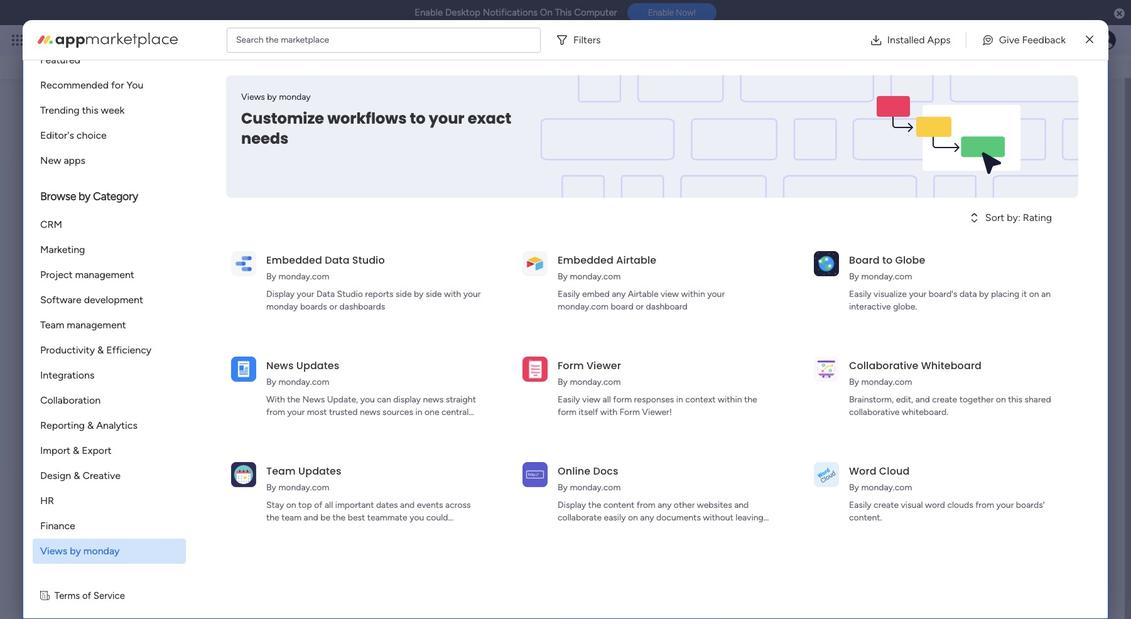 Task type: describe. For each thing, give the bounding box(es) containing it.
apps
[[64, 155, 85, 166]]

& for get
[[939, 281, 945, 293]]

design & creative
[[40, 470, 121, 482]]

an
[[1041, 289, 1051, 300]]

in inside boost your workflow in minutes with ready-made templates
[[1014, 197, 1022, 209]]

monday.com inside display the content from any other websites and collaborate easily on any documents ﻿without leaving monday.com
[[558, 525, 609, 536]]

and left start
[[239, 407, 256, 418]]

monday inside display your data studio reports side by side with your monday boards  or dashboards
[[266, 302, 298, 312]]

by for views by monday
[[70, 545, 81, 557]]

work management > main workspace for "component" image in the work management > main workspace 'link'
[[280, 253, 426, 263]]

learn & get inspired
[[911, 281, 1002, 293]]

updates for news updates
[[296, 359, 339, 373]]

(inbox)
[[125, 302, 162, 315]]

straight
[[446, 394, 476, 405]]

recently visited
[[58, 105, 142, 119]]

news inside news updates by monday.com
[[266, 359, 294, 373]]

give for give feedback
[[999, 34, 1020, 46]]

easily for board
[[849, 289, 872, 300]]

embedded data studio by monday.com
[[266, 253, 385, 282]]

terms of use image
[[40, 589, 50, 603]]

templates
[[976, 212, 1021, 224]]

monday.com inside form viewer by monday.com
[[570, 377, 621, 388]]

1 horizontal spatial any
[[640, 513, 654, 523]]

monday.com inside news updates by monday.com
[[278, 377, 329, 388]]

app logo image for collaborative whiteboard
[[814, 357, 839, 382]]

your inside the with the news update, you can display news straight from your most trusted news sources in one central place!
[[287, 407, 305, 418]]

events
[[417, 500, 443, 511]]

within inside easily embed any airtable view within your monday.com board or dashboard
[[681, 289, 705, 300]]

search everything image
[[1024, 34, 1037, 46]]

the down stay
[[266, 513, 279, 523]]

enable desktop notifications on this computer
[[415, 7, 617, 18]]

inbox image
[[938, 34, 951, 46]]

app logo image for board to globe
[[814, 251, 839, 276]]

sources
[[383, 407, 413, 418]]

work management > main workspace link
[[259, 129, 454, 271]]

online docs by monday.com
[[558, 464, 621, 493]]

support
[[1017, 391, 1048, 402]]

help image
[[1052, 34, 1065, 46]]

all inside easily view all form responses in context within the form itself with form viewer!
[[603, 394, 611, 405]]

app logo image for embedded airtable
[[523, 251, 548, 276]]

on inside display the content from any other websites and collaborate easily on any documents ﻿without leaving monday.com
[[628, 513, 638, 523]]

& for creative
[[74, 470, 80, 482]]

by for word cloud
[[849, 482, 859, 493]]

your inside "views by monday customize workflows to your exact needs"
[[429, 108, 465, 129]]

apps marketplace image
[[38, 32, 178, 47]]

enable for enable now!
[[648, 8, 674, 18]]

0 horizontal spatial component image
[[56, 251, 67, 262]]

with inside boost your workflow in minutes with ready-made templates
[[1063, 197, 1083, 209]]

inbox
[[186, 56, 211, 68]]

computer
[[574, 7, 617, 18]]

top
[[298, 500, 312, 511]]

main inside 'link'
[[363, 253, 382, 263]]

category
[[93, 190, 138, 204]]

choice
[[77, 129, 107, 141]]

and down see
[[213, 56, 230, 68]]

sort by: rating button
[[947, 208, 1078, 228]]

monday down workspace icon
[[83, 545, 120, 557]]

placing
[[991, 289, 1020, 300]]

the inside the with the news update, you can display news straight from your most trusted news sources in one central place!
[[287, 394, 300, 405]]

easily
[[604, 513, 626, 523]]

collaborative
[[849, 359, 919, 373]]

customize
[[241, 108, 324, 129]]

update,
[[327, 394, 358, 405]]

dapulse x slim image
[[1086, 32, 1094, 47]]

invite members image
[[966, 34, 979, 46]]

your inside easily embed any airtable view within your monday.com board or dashboard
[[707, 289, 725, 300]]

templates image image
[[923, 99, 1089, 186]]

form viewer by monday.com
[[558, 359, 621, 388]]

notes
[[74, 232, 102, 244]]

the right be
[[333, 513, 346, 523]]

dashboard
[[646, 302, 688, 312]]

board's
[[929, 289, 958, 300]]

all inside stay on top of all important dates and events across the team and be the best teammate you could possibly be!
[[325, 500, 333, 511]]

close recently visited image
[[40, 104, 55, 119]]

you inside the with the news update, you can display news straight from your most trusted news sources in one central place!
[[360, 394, 375, 405]]

give feedback button
[[972, 27, 1076, 52]]

design
[[40, 470, 71, 482]]

display the content from any other websites and collaborate easily on any documents ﻿without leaving monday.com
[[558, 500, 764, 536]]

featured
[[40, 54, 80, 66]]

& for efficiency
[[97, 344, 104, 356]]

development
[[84, 294, 143, 306]]

service
[[93, 590, 125, 602]]

1 main from the left
[[155, 253, 173, 263]]

start
[[258, 407, 279, 418]]

1 horizontal spatial workspaces
[[232, 56, 286, 68]]

whiteboard
[[921, 359, 982, 373]]

collaborative
[[849, 407, 900, 418]]

help center element
[[911, 365, 1100, 415]]

by for form viewer
[[558, 377, 568, 388]]

app logo image for news updates
[[231, 357, 256, 382]]

app logo image for word cloud
[[814, 462, 839, 487]]

get for support
[[1002, 391, 1015, 402]]

easily for form
[[558, 394, 580, 405]]

monday.com inside team updates by monday.com
[[278, 482, 329, 493]]

v2 bolt switch image
[[1020, 49, 1027, 62]]

by inside board to globe by monday.com
[[849, 271, 859, 282]]

learn for learn & get inspired
[[911, 281, 937, 293]]

workspace inside 'link'
[[384, 253, 426, 263]]

docs
[[593, 464, 618, 479]]

1 image
[[948, 26, 959, 40]]

the inside easily view all form responses in context within the form itself with form viewer!
[[744, 394, 757, 405]]

terms of service link
[[55, 589, 125, 603]]

studio inside display your data studio reports side by side with your monday boards  or dashboards
[[337, 289, 363, 300]]

board
[[611, 302, 634, 312]]

mann
[[121, 343, 144, 355]]

monday.com inside board to globe by monday.com
[[861, 271, 912, 282]]

banner logo image
[[834, 75, 1063, 198]]

installed
[[887, 34, 925, 46]]

plans
[[237, 35, 258, 45]]

invite for invite
[[824, 407, 846, 418]]

apps image
[[994, 34, 1006, 46]]

with inside easily view all form responses in context within the form itself with form viewer!
[[600, 407, 617, 418]]

views for views by monday customize workflows to your exact needs
[[241, 92, 265, 102]]

the inside display the content from any other websites and collaborate easily on any documents ﻿without leaving monday.com
[[588, 500, 601, 511]]

clouds
[[947, 500, 973, 511]]

easily visualize your board's data by placing it on an interactive globe.
[[849, 289, 1051, 312]]

update
[[58, 302, 96, 315]]

0 vertical spatial this
[[82, 104, 98, 116]]

> for left "component" image
[[147, 253, 152, 263]]

0 horizontal spatial news
[[360, 407, 380, 418]]

from inside display the content from any other websites and collaborate easily on any documents ﻿without leaving monday.com
[[637, 500, 656, 511]]

close update feed (inbox) image
[[40, 301, 55, 316]]

recommended
[[40, 79, 109, 91]]

notifications image
[[911, 34, 923, 46]]

team for updates
[[266, 464, 296, 479]]

workspace image
[[61, 511, 91, 541]]

team
[[282, 513, 302, 523]]

stay on top of all important dates and events across the team and be the best teammate you could possibly be!
[[266, 500, 471, 536]]

with inside display your data studio reports side by side with your monday boards  or dashboards
[[444, 289, 461, 300]]

monday up access
[[56, 33, 99, 47]]

boost
[[919, 197, 945, 209]]

dates
[[376, 500, 398, 511]]

1 vertical spatial any
[[658, 500, 672, 511]]

monday work management
[[56, 33, 195, 47]]

nov 7
[[827, 351, 852, 362]]

quickly access your recent boards, inbox and workspaces
[[25, 56, 286, 68]]

or inside display your data studio reports side by side with your monday boards  or dashboards
[[329, 302, 337, 312]]

create inside the easily create visual word clouds from your boards' content.
[[874, 500, 899, 511]]

by for collaborative whiteboard
[[849, 377, 859, 388]]

give feedback
[[999, 34, 1066, 46]]

productivity & efficiency
[[40, 344, 151, 356]]

get for inspired
[[948, 281, 963, 293]]

the right "plans" on the left of the page
[[266, 34, 279, 45]]

place!
[[266, 420, 290, 430]]

my workspaces
[[58, 474, 139, 488]]

recently
[[58, 105, 104, 119]]

﻿without
[[703, 513, 734, 523]]

& for analytics
[[87, 420, 94, 432]]

team for management
[[40, 319, 64, 331]]

enable now!
[[648, 8, 696, 18]]

by inside embedded data studio by monday.com
[[266, 271, 276, 282]]

monday.com inside the online docs by monday.com
[[570, 482, 621, 493]]

collaboration
[[40, 394, 101, 406]]

roy mann
[[102, 343, 144, 355]]

editor's
[[40, 129, 74, 141]]

of inside stay on top of all important dates and events across the team and be the best teammate you could possibly be!
[[314, 500, 323, 511]]

crm
[[40, 219, 62, 231]]

team updates by monday.com
[[266, 464, 342, 493]]

by for team updates
[[266, 482, 276, 493]]

marketing
[[40, 244, 85, 256]]

any inside easily embed any airtable view within your monday.com board or dashboard
[[612, 289, 626, 300]]

on
[[540, 7, 553, 18]]

component image inside work management > main workspace 'link'
[[264, 251, 276, 262]]

your inside boost your workflow in minutes with ready-made templates
[[948, 197, 968, 209]]

possibly
[[266, 525, 299, 536]]

data inside display your data studio reports side by side with your monday boards  or dashboards
[[317, 289, 335, 300]]

studio inside embedded data studio by monday.com
[[352, 253, 385, 268]]

close my workspaces image
[[40, 473, 55, 489]]

from inside the easily create visual word clouds from your boards' content.
[[976, 500, 994, 511]]

one
[[425, 407, 439, 418]]

and up be!
[[304, 513, 318, 523]]

team management
[[40, 319, 126, 331]]

responses
[[634, 394, 674, 405]]

& for export
[[73, 445, 79, 457]]

2 side from the left
[[426, 289, 442, 300]]

app logo image for team updates
[[231, 462, 256, 487]]

word cloud by monday.com
[[849, 464, 912, 493]]

installed apps button
[[860, 27, 961, 52]]

enable now! button
[[627, 3, 717, 22]]

this inside brainstorm, edit, and create together on this shared collaborative whiteboard.
[[1008, 394, 1023, 405]]

monday.com inside easily embed any airtable view within your monday.com board or dashboard
[[558, 302, 609, 312]]

your inside easily visualize your board's data by placing it on an interactive globe.
[[909, 289, 927, 300]]



Task type: vqa. For each thing, say whether or not it's contained in the screenshot.
Crm
yes



Task type: locate. For each thing, give the bounding box(es) containing it.
monday inside "views by monday customize workflows to your exact needs"
[[279, 92, 311, 102]]

m
[[70, 517, 82, 535]]

0 vertical spatial studio
[[352, 253, 385, 268]]

display for online
[[558, 500, 586, 511]]

enable for enable desktop notifications on this computer
[[415, 7, 443, 18]]

display
[[266, 289, 295, 300], [558, 500, 586, 511]]

it
[[1022, 289, 1027, 300]]

workflows
[[327, 108, 407, 129]]

1 horizontal spatial team
[[266, 464, 296, 479]]

lottie animation element
[[556, 32, 909, 80]]

other
[[674, 500, 695, 511]]

updates for team updates
[[298, 464, 342, 479]]

in up sort by: rating
[[1014, 197, 1022, 209]]

word
[[925, 500, 945, 511]]

update feed (inbox)
[[58, 302, 162, 315]]

1 horizontal spatial all
[[603, 394, 611, 405]]

1 vertical spatial news
[[302, 394, 325, 405]]

app logo image
[[231, 251, 256, 276], [523, 251, 548, 276], [814, 251, 839, 276], [231, 357, 256, 382], [523, 357, 548, 382], [814, 357, 839, 382], [523, 462, 548, 487], [231, 462, 256, 487], [814, 462, 839, 487]]

by inside display your data studio reports side by side with your monday boards  or dashboards
[[414, 289, 424, 300]]

1 horizontal spatial enable
[[648, 8, 674, 18]]

easily up 'interactive' at right
[[849, 289, 872, 300]]

by inside form viewer by monday.com
[[558, 377, 568, 388]]

1 horizontal spatial view
[[661, 289, 679, 300]]

create inside brainstorm, edit, and create together on this shared collaborative whiteboard.
[[932, 394, 957, 405]]

1 horizontal spatial of
[[314, 500, 323, 511]]

0 horizontal spatial team
[[40, 319, 64, 331]]

news
[[266, 359, 294, 373], [302, 394, 325, 405]]

or right board
[[636, 302, 644, 312]]

within inside easily view all form responses in context within the form itself with form viewer!
[[718, 394, 742, 405]]

to right workflows
[[410, 108, 426, 129]]

app logo image for embedded data studio
[[231, 251, 256, 276]]

any up documents
[[658, 500, 672, 511]]

& left data
[[939, 281, 945, 293]]

with the news update, you can display news straight from your most trusted news sources in one central place!
[[266, 394, 476, 430]]

to left globe
[[882, 253, 893, 268]]

news down can
[[360, 407, 380, 418]]

views
[[241, 92, 265, 102], [40, 545, 67, 557]]

by for browse by category
[[78, 190, 90, 204]]

0 vertical spatial updates
[[296, 359, 339, 373]]

news up with
[[266, 359, 294, 373]]

monday.com up embed
[[570, 271, 621, 282]]

learn inside help center element
[[961, 391, 983, 402]]

by for embedded airtable
[[558, 271, 568, 282]]

1 vertical spatial updates
[[298, 464, 342, 479]]

interactive
[[849, 302, 891, 312]]

1 vertical spatial you
[[410, 513, 424, 523]]

get left support
[[1002, 391, 1015, 402]]

0 vertical spatial you
[[360, 394, 375, 405]]

1 vertical spatial news
[[360, 407, 380, 418]]

in left the context
[[676, 394, 683, 405]]

> up display your data studio reports side by side with your monday boards  or dashboards
[[355, 253, 361, 263]]

view inside easily view all form responses in context within the form itself with form viewer!
[[582, 394, 601, 405]]

0 vertical spatial form
[[558, 359, 584, 373]]

learn for learn and get support
[[961, 391, 983, 402]]

search down help image
[[1059, 49, 1090, 61]]

monday left boards
[[266, 302, 298, 312]]

across
[[445, 500, 471, 511]]

by inside the online docs by monday.com
[[558, 482, 568, 493]]

1 work management > main workspace from the left
[[72, 253, 218, 263]]

1 side from the left
[[396, 289, 412, 300]]

monday.com inside word cloud by monday.com
[[861, 482, 912, 493]]

and right "dates"
[[400, 500, 415, 511]]

1 horizontal spatial form
[[613, 394, 632, 405]]

by for news updates
[[266, 377, 276, 388]]

easily inside easily visualize your board's data by placing it on an interactive globe.
[[849, 289, 872, 300]]

of right top
[[314, 500, 323, 511]]

updates inside news updates by monday.com
[[296, 359, 339, 373]]

the right with
[[287, 394, 300, 405]]

you down events
[[410, 513, 424, 523]]

by inside easily visualize your board's data by placing it on an interactive globe.
[[979, 289, 989, 300]]

and inside help center element
[[985, 391, 999, 402]]

v2 user feedback image
[[922, 49, 931, 63]]

this left week
[[82, 104, 98, 116]]

by inside "views by monday customize workflows to your exact needs"
[[267, 92, 277, 102]]

productivity
[[40, 344, 95, 356]]

app logo image for form viewer
[[523, 357, 548, 382]]

browse by category
[[40, 190, 138, 204]]

0 horizontal spatial display
[[266, 289, 295, 300]]

week
[[101, 104, 124, 116]]

monday.com inside embedded data studio by monday.com
[[278, 271, 329, 282]]

embedded up embed
[[558, 253, 614, 268]]

team down "close update feed (inbox)" icon
[[40, 319, 64, 331]]

views by monday customize workflows to your exact needs
[[241, 92, 511, 149]]

from right clouds
[[976, 500, 994, 511]]

this left shared
[[1008, 394, 1023, 405]]

quick search results list box
[[40, 119, 881, 286]]

by down workspace icon
[[70, 545, 81, 557]]

and up leaving
[[734, 500, 749, 511]]

news inside the with the news update, you can display news straight from your most trusted news sources in one central place!
[[302, 394, 325, 405]]

1 vertical spatial this
[[1008, 394, 1023, 405]]

work management > main workspace for left "component" image
[[72, 253, 218, 263]]

app logo image for online docs
[[523, 462, 548, 487]]

by inside embedded airtable by monday.com
[[558, 271, 568, 282]]

all down form viewer by monday.com
[[603, 394, 611, 405]]

updates
[[296, 359, 339, 373], [298, 464, 342, 479]]

news updates by monday.com
[[266, 359, 339, 388]]

on inside easily visualize your board's data by placing it on an interactive globe.
[[1029, 289, 1039, 300]]

give for give feedback
[[936, 50, 955, 61]]

view up itself at the right bottom of the page
[[582, 394, 601, 405]]

> inside 'link'
[[355, 253, 361, 263]]

1 vertical spatial with
[[444, 289, 461, 300]]

by right browse
[[78, 190, 90, 204]]

airtable up easily embed any airtable view within your monday.com board or dashboard
[[616, 253, 657, 268]]

management
[[127, 33, 195, 47], [93, 253, 145, 263], [301, 253, 353, 263], [75, 269, 134, 281], [67, 319, 126, 331], [138, 529, 193, 541]]

airtable inside easily embed any airtable view within your monday.com board or dashboard
[[628, 289, 659, 300]]

1 horizontal spatial you
[[410, 513, 424, 523]]

updates up top
[[298, 464, 342, 479]]

1 vertical spatial team
[[266, 464, 296, 479]]

exact
[[468, 108, 511, 129]]

component image
[[56, 251, 67, 262], [264, 251, 276, 262], [100, 530, 111, 541]]

dapulse close image
[[1114, 8, 1125, 20]]

stay
[[266, 500, 284, 511]]

invite left collaborative
[[824, 407, 846, 418]]

embed
[[582, 289, 610, 300]]

0 horizontal spatial you
[[360, 394, 375, 405]]

creative
[[83, 470, 121, 482]]

to inside board to globe by monday.com
[[882, 253, 893, 268]]

and inside brainstorm, edit, and create together on this shared collaborative whiteboard.
[[916, 394, 930, 405]]

workspace
[[176, 253, 218, 263], [384, 253, 426, 263]]

embedded for embedded airtable
[[558, 253, 614, 268]]

monday up the customize
[[279, 92, 311, 102]]

by inside word cloud by monday.com
[[849, 482, 859, 493]]

work inside 'link'
[[280, 253, 299, 263]]

0 horizontal spatial to
[[410, 108, 426, 129]]

team up stay
[[266, 464, 296, 479]]

0 vertical spatial data
[[325, 253, 350, 268]]

1 horizontal spatial get
[[1002, 391, 1015, 402]]

websites
[[697, 500, 732, 511]]

monday.com
[[278, 271, 329, 282], [570, 271, 621, 282], [861, 271, 912, 282], [558, 302, 609, 312], [278, 377, 329, 388], [570, 377, 621, 388], [861, 377, 912, 388], [278, 482, 329, 493], [570, 482, 621, 493], [861, 482, 912, 493], [558, 525, 609, 536]]

on right easily
[[628, 513, 638, 523]]

the right the context
[[744, 394, 757, 405]]

2 horizontal spatial any
[[658, 500, 672, 511]]

0 horizontal spatial get
[[948, 281, 963, 293]]

by right data
[[979, 289, 989, 300]]

recent
[[118, 56, 147, 68]]

1 or from the left
[[329, 302, 337, 312]]

easily inside easily view all form responses in context within the form itself with form viewer!
[[558, 394, 580, 405]]

learn down whiteboard
[[961, 391, 983, 402]]

itself
[[579, 407, 598, 418]]

0 vertical spatial any
[[612, 289, 626, 300]]

1 horizontal spatial display
[[558, 500, 586, 511]]

by:
[[1007, 212, 1021, 224]]

leaving
[[736, 513, 764, 523]]

0 horizontal spatial from
[[266, 407, 285, 418]]

by inside team updates by monday.com
[[266, 482, 276, 493]]

0 horizontal spatial form
[[558, 407, 577, 418]]

by right the reports
[[414, 289, 424, 300]]

studio up "dashboards"
[[337, 289, 363, 300]]

updates up update,
[[296, 359, 339, 373]]

to inside "views by monday customize workflows to your exact needs"
[[410, 108, 426, 129]]

2 or from the left
[[636, 302, 644, 312]]

> up (inbox)
[[147, 253, 152, 263]]

main up the reports
[[363, 253, 382, 263]]

monday.com down embed
[[558, 302, 609, 312]]

2 vertical spatial in
[[415, 407, 422, 418]]

learn up the globe.
[[911, 281, 937, 293]]

views for views by monday
[[40, 545, 67, 557]]

0 horizontal spatial view
[[582, 394, 601, 405]]

0 horizontal spatial workspace
[[176, 253, 218, 263]]

trusted
[[329, 407, 358, 418]]

you inside stay on top of all important dates and events across the team and be the best teammate you could possibly be!
[[410, 513, 424, 523]]

views down finance at the bottom
[[40, 545, 67, 557]]

search inside the quick search "button"
[[1059, 49, 1090, 61]]

from inside the with the news update, you can display news straight from your most trusted news sources in one central place!
[[266, 407, 285, 418]]

1 horizontal spatial create
[[932, 394, 957, 405]]

2 work management > main workspace from the left
[[280, 253, 426, 263]]

2 > from the left
[[355, 253, 361, 263]]

this
[[555, 7, 572, 18]]

easily
[[558, 289, 580, 300], [849, 289, 872, 300], [558, 394, 580, 405], [849, 500, 872, 511]]

0 horizontal spatial give
[[936, 50, 955, 61]]

2 workspace from the left
[[384, 253, 426, 263]]

1 horizontal spatial within
[[718, 394, 742, 405]]

you left can
[[360, 394, 375, 405]]

integrations
[[40, 369, 94, 381]]

1 horizontal spatial search
[[1059, 49, 1090, 61]]

1 horizontal spatial to
[[882, 253, 893, 268]]

> for "component" image in the work management > main workspace 'link'
[[355, 253, 361, 263]]

in inside the with the news update, you can display news straight from your most trusted news sources in one central place!
[[415, 407, 422, 418]]

0 vertical spatial news
[[423, 394, 444, 405]]

display inside display your data studio reports side by side with your monday boards  or dashboards
[[266, 289, 295, 300]]

1 vertical spatial views
[[40, 545, 67, 557]]

easily for word
[[849, 500, 872, 511]]

reports
[[365, 289, 394, 300]]

within up the dashboard
[[681, 289, 705, 300]]

content
[[604, 500, 635, 511]]

0 horizontal spatial invite
[[135, 407, 160, 418]]

main
[[155, 253, 173, 263], [363, 253, 382, 263]]

or inside easily embed any airtable view within your monday.com board or dashboard
[[636, 302, 644, 312]]

0 horizontal spatial search
[[236, 34, 264, 45]]

0 horizontal spatial news
[[266, 359, 294, 373]]

airtable inside embedded airtable by monday.com
[[616, 253, 657, 268]]

get inside help center element
[[1002, 391, 1015, 402]]

0 horizontal spatial in
[[415, 407, 422, 418]]

2 vertical spatial with
[[600, 407, 617, 418]]

analytics
[[96, 420, 137, 432]]

select product image
[[11, 34, 24, 46]]

form inside form viewer by monday.com
[[558, 359, 584, 373]]

0 vertical spatial team
[[40, 319, 64, 331]]

on
[[1029, 289, 1039, 300], [996, 394, 1006, 405], [286, 500, 296, 511], [628, 513, 638, 523]]

content.
[[849, 513, 882, 523]]

display down embedded data studio by monday.com
[[266, 289, 295, 300]]

display your data studio reports side by side with your monday boards  or dashboards
[[266, 289, 481, 312]]

all
[[603, 394, 611, 405], [325, 500, 333, 511]]

1 workspace from the left
[[176, 253, 218, 263]]

1 vertical spatial data
[[317, 289, 335, 300]]

by for online docs
[[558, 482, 568, 493]]

1 vertical spatial to
[[882, 253, 893, 268]]

monday.com down viewer
[[570, 377, 621, 388]]

1 vertical spatial in
[[676, 394, 683, 405]]

2 horizontal spatial with
[[1063, 197, 1083, 209]]

your inside the easily create visual word clouds from your boards' content.
[[997, 500, 1014, 511]]

0 vertical spatial workspaces
[[232, 56, 286, 68]]

form inside easily view all form responses in context within the form itself with form viewer!
[[620, 407, 640, 418]]

globe
[[895, 253, 926, 268]]

reporting
[[40, 420, 85, 432]]

1 horizontal spatial give
[[999, 34, 1020, 46]]

and inside display the content from any other websites and collaborate easily on any documents ﻿without leaving monday.com
[[734, 500, 749, 511]]

monday.com down collaborative
[[861, 377, 912, 388]]

of right terms
[[82, 590, 91, 602]]

1 horizontal spatial learn
[[961, 391, 983, 402]]

airtable up board
[[628, 289, 659, 300]]

boards'
[[1016, 500, 1045, 511]]

1 horizontal spatial or
[[636, 302, 644, 312]]

all up be
[[325, 500, 333, 511]]

finance
[[40, 520, 75, 532]]

& right design
[[74, 470, 80, 482]]

1 horizontal spatial component image
[[100, 530, 111, 541]]

rating
[[1023, 212, 1052, 224]]

1 > from the left
[[147, 253, 152, 263]]

give down inbox image
[[936, 50, 955, 61]]

& left export
[[73, 445, 79, 457]]

monday.com up top
[[278, 482, 329, 493]]

embedded inside embedded airtable by monday.com
[[558, 253, 614, 268]]

form left the viewer!
[[620, 407, 640, 418]]

0 horizontal spatial within
[[681, 289, 705, 300]]

display up the collaborate
[[558, 500, 586, 511]]

trending this week
[[40, 104, 124, 116]]

any up board
[[612, 289, 626, 300]]

1 vertical spatial display
[[558, 500, 586, 511]]

be
[[320, 513, 330, 523]]

apps
[[927, 34, 951, 46]]

0 horizontal spatial any
[[612, 289, 626, 300]]

views inside "views by monday customize workflows to your exact needs"
[[241, 92, 265, 102]]

create up the content.
[[874, 500, 899, 511]]

invite up analytics
[[135, 407, 160, 418]]

by inside news updates by monday.com
[[266, 377, 276, 388]]

collaborative whiteboard by monday.com
[[849, 359, 982, 388]]

0 vertical spatial in
[[1014, 197, 1022, 209]]

terms of service
[[55, 590, 125, 602]]

easily inside easily embed any airtable view within your monday.com board or dashboard
[[558, 289, 580, 300]]

0 vertical spatial views
[[241, 92, 265, 102]]

quickly
[[25, 56, 59, 68]]

edit,
[[896, 394, 913, 405]]

2 vertical spatial any
[[640, 513, 654, 523]]

0 horizontal spatial form
[[558, 359, 584, 373]]

1 vertical spatial workspaces
[[77, 474, 139, 488]]

monday.com inside embedded airtable by monday.com
[[570, 271, 621, 282]]

work management > main workspace
[[72, 253, 218, 263], [280, 253, 426, 263]]

learn and get support
[[961, 391, 1048, 402]]

work management > main workspace up the reports
[[280, 253, 426, 263]]

0 vertical spatial with
[[1063, 197, 1083, 209]]

kendall parks image
[[1096, 30, 1116, 50]]

monday
[[56, 33, 99, 47], [279, 92, 311, 102], [266, 302, 298, 312], [83, 545, 120, 557]]

monday.com inside collaborative whiteboard by monday.com
[[861, 377, 912, 388]]

boards
[[300, 302, 327, 312]]

main up (inbox)
[[155, 253, 173, 263]]

0 vertical spatial give
[[999, 34, 1020, 46]]

studio up the reports
[[352, 253, 385, 268]]

0 horizontal spatial this
[[82, 104, 98, 116]]

0 horizontal spatial workspaces
[[77, 474, 139, 488]]

easily for embedded
[[558, 289, 580, 300]]

search right see
[[236, 34, 264, 45]]

invite for invite your teammates and start collaborating
[[135, 407, 160, 418]]

give inside button
[[999, 34, 1020, 46]]

by for views by monday customize workflows to your exact needs
[[267, 92, 277, 102]]

0 vertical spatial all
[[603, 394, 611, 405]]

enable inside button
[[648, 8, 674, 18]]

view
[[661, 289, 679, 300], [582, 394, 601, 405]]

1 vertical spatial of
[[82, 590, 91, 602]]

or right boards
[[329, 302, 337, 312]]

& right roy mann "image"
[[97, 344, 104, 356]]

1 horizontal spatial embedded
[[558, 253, 614, 268]]

board to globe by monday.com
[[849, 253, 926, 282]]

0 vertical spatial form
[[613, 394, 632, 405]]

workspaces down export
[[77, 474, 139, 488]]

1 vertical spatial airtable
[[628, 289, 659, 300]]

2 main from the left
[[363, 253, 382, 263]]

monday.com up visualize
[[861, 271, 912, 282]]

work management > main workspace up (inbox)
[[72, 253, 218, 263]]

the up the collaborate
[[588, 500, 601, 511]]

give up v2 bolt switch image
[[999, 34, 1020, 46]]

easily left embed
[[558, 289, 580, 300]]

1 vertical spatial studio
[[337, 289, 363, 300]]

2 horizontal spatial component image
[[264, 251, 276, 262]]

1 vertical spatial give
[[936, 50, 955, 61]]

form left itself at the right bottom of the page
[[558, 407, 577, 418]]

1 horizontal spatial from
[[637, 500, 656, 511]]

whiteboard.
[[902, 407, 949, 418]]

workspaces
[[232, 56, 286, 68], [77, 474, 139, 488]]

1 horizontal spatial workspace
[[384, 253, 426, 263]]

getting started element
[[911, 304, 1100, 355]]

dashboards
[[340, 302, 385, 312]]

0 vertical spatial search
[[236, 34, 264, 45]]

any left documents
[[640, 513, 654, 523]]

roy mann image
[[70, 344, 95, 369]]

by inside collaborative whiteboard by monday.com
[[849, 377, 859, 388]]

invite inside invite button
[[824, 407, 846, 418]]

from right the content
[[637, 500, 656, 511]]

0 horizontal spatial learn
[[911, 281, 937, 293]]

project
[[40, 269, 73, 281]]

most
[[307, 407, 327, 418]]

view inside easily embed any airtable view within your monday.com board or dashboard
[[661, 289, 679, 300]]

1 vertical spatial form
[[620, 407, 640, 418]]

data inside embedded data studio by monday.com
[[325, 253, 350, 268]]

news up 'collaborating' in the left of the page
[[302, 394, 325, 405]]

easily inside the easily create visual word clouds from your boards' content.
[[849, 500, 872, 511]]

on right together
[[996, 394, 1006, 405]]

0 horizontal spatial of
[[82, 590, 91, 602]]

display inside display the content from any other websites and collaborate easily on any documents ﻿without leaving monday.com
[[558, 500, 586, 511]]

workspaces down "plans" on the left of the page
[[232, 56, 286, 68]]

0 vertical spatial news
[[266, 359, 294, 373]]

get left inspired
[[948, 281, 963, 293]]

1 horizontal spatial side
[[426, 289, 442, 300]]

1 horizontal spatial >
[[355, 253, 361, 263]]

views up the customize
[[241, 92, 265, 102]]

on inside stay on top of all important dates and events across the team and be the best teammate you could possibly be!
[[286, 500, 296, 511]]

2 embedded from the left
[[558, 253, 614, 268]]

work management > main workspace inside work management > main workspace 'link'
[[280, 253, 426, 263]]

embedded inside embedded data studio by monday.com
[[266, 253, 322, 268]]

easily embed any airtable view within your monday.com board or dashboard
[[558, 289, 725, 312]]

1 horizontal spatial news
[[423, 394, 444, 405]]

1 horizontal spatial work management > main workspace
[[280, 253, 426, 263]]

1 vertical spatial view
[[582, 394, 601, 405]]

on inside brainstorm, edit, and create together on this shared collaborative whiteboard.
[[996, 394, 1006, 405]]

0 vertical spatial display
[[266, 289, 295, 300]]

views by monday
[[40, 545, 120, 557]]

by up the customize
[[267, 92, 277, 102]]

see plans button
[[203, 31, 263, 50]]

create up 'whiteboard.'
[[932, 394, 957, 405]]

management inside 'link'
[[301, 253, 353, 263]]

7
[[847, 351, 852, 362]]

within right the context
[[718, 394, 742, 405]]

0 vertical spatial of
[[314, 500, 323, 511]]

on up team
[[286, 500, 296, 511]]

search
[[236, 34, 264, 45], [1059, 49, 1090, 61]]

any
[[612, 289, 626, 300], [658, 500, 672, 511], [640, 513, 654, 523]]

boards,
[[150, 56, 183, 68]]

0 vertical spatial create
[[932, 394, 957, 405]]

1 embedded from the left
[[266, 253, 322, 268]]

in inside easily view all form responses in context within the form itself with form viewer!
[[676, 394, 683, 405]]

1 vertical spatial form
[[558, 407, 577, 418]]

display for embedded
[[266, 289, 295, 300]]

nov
[[827, 351, 844, 362]]

1 vertical spatial all
[[325, 500, 333, 511]]

team inside team updates by monday.com
[[266, 464, 296, 479]]

and up 'whiteboard.'
[[916, 394, 930, 405]]

monday.com down cloud
[[861, 482, 912, 493]]

& up export
[[87, 420, 94, 432]]

easily create visual word clouds from your boards' content.
[[849, 500, 1045, 523]]

updates inside team updates by monday.com
[[298, 464, 342, 479]]

from down with
[[266, 407, 285, 418]]

embedded for embedded data studio
[[266, 253, 322, 268]]

1 vertical spatial learn
[[961, 391, 983, 402]]

0 vertical spatial view
[[661, 289, 679, 300]]

workflow
[[970, 197, 1012, 209]]

0 horizontal spatial create
[[874, 500, 899, 511]]

0 vertical spatial get
[[948, 281, 963, 293]]

0 horizontal spatial enable
[[415, 7, 443, 18]]

&
[[939, 281, 945, 293], [97, 344, 104, 356], [87, 420, 94, 432], [73, 445, 79, 457], [74, 470, 80, 482]]

context
[[686, 394, 716, 405]]

in left one
[[415, 407, 422, 418]]

side
[[396, 289, 412, 300], [426, 289, 442, 300]]

news up one
[[423, 394, 444, 405]]



